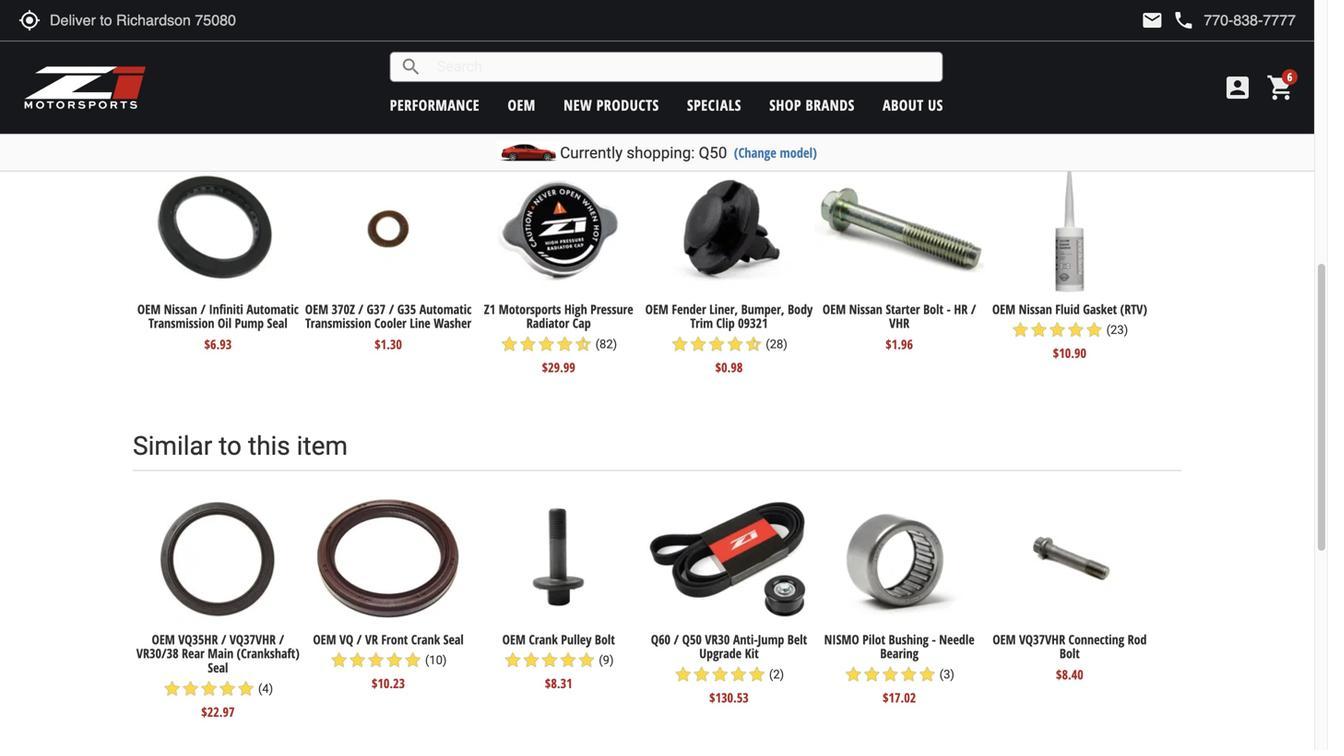 Task type: describe. For each thing, give the bounding box(es) containing it.
q60
[[651, 630, 671, 648]]

motorsports
[[499, 300, 561, 318]]

radiator
[[527, 314, 570, 332]]

nissan for star
[[1019, 300, 1053, 318]]

performance link
[[390, 95, 480, 115]]

bolt inside "oem vq37vhr connecting rod bolt $8.40"
[[1060, 645, 1080, 662]]

oem nissan / infiniti automatic transmission oil pump seal $6.93
[[137, 300, 299, 353]]

oem link
[[508, 95, 536, 115]]

...
[[695, 101, 715, 131]]

nissan for vhr
[[849, 300, 883, 318]]

shop brands link
[[770, 95, 855, 115]]

fluid
[[1056, 300, 1080, 318]]

oem nissan starter bolt - hr / vhr $1.96
[[823, 300, 977, 353]]

oem crank pulley bolt star star star star star (9) $8.31
[[503, 630, 615, 692]]

$1.30
[[375, 335, 402, 353]]

transmission inside oem nissan / infiniti automatic transmission oil pump seal $6.93
[[149, 314, 215, 332]]

cap
[[573, 314, 591, 332]]

$29.99
[[542, 359, 576, 376]]

oil
[[218, 314, 232, 332]]

similar
[[133, 431, 212, 462]]

oem vq37vhr connecting rod bolt $8.40
[[993, 630, 1147, 683]]

jump
[[758, 630, 785, 648]]

us
[[928, 95, 944, 115]]

oem for oem vq35hr / vq37vhr / vr30/38 rear main (crankshaft) seal star star star star star (4) $22.97
[[152, 630, 175, 648]]

bolt for star
[[595, 630, 615, 648]]

search
[[400, 56, 422, 78]]

$1.96
[[886, 335, 913, 353]]

currently shopping: q50 (change model)
[[560, 143, 817, 162]]

vq35hr
[[178, 630, 218, 648]]

$8.40
[[1057, 666, 1084, 683]]

0 horizontal spatial item
[[297, 431, 348, 462]]

mail phone
[[1142, 9, 1195, 31]]

oem for oem crank pulley bolt star star star star star (9) $8.31
[[503, 630, 526, 648]]

new products
[[564, 95, 659, 115]]

crank inside 'oem crank pulley bolt star star star star star (9) $8.31'
[[529, 630, 558, 648]]

z1
[[484, 300, 496, 318]]

seal inside oem vq35hr / vq37vhr / vr30/38 rear main (crankshaft) seal star star star star star (4) $22.97
[[208, 659, 228, 676]]

/ right the "vq35hr"
[[221, 630, 226, 648]]

to
[[219, 431, 242, 462]]

belt
[[788, 630, 808, 648]]

nismo
[[825, 630, 860, 648]]

my_location
[[18, 9, 41, 31]]

(28)
[[766, 337, 788, 351]]

(9)
[[599, 653, 614, 667]]

/ inside oem nissan / infiniti automatic transmission oil pump seal $6.93
[[201, 300, 206, 318]]

who
[[265, 101, 313, 131]]

/ inside q60 / q50 vr30 anti-jump belt upgrade kit star star star star star (2) $130.53
[[674, 630, 679, 648]]

starter
[[886, 300, 921, 318]]

oem vq / vr front crank seal star star star star star (10) $10.23
[[313, 630, 464, 692]]

shop brands
[[770, 95, 855, 115]]

cooler
[[375, 314, 407, 332]]

oem nissan fluid gasket (rtv) star star star star star (23) $10.90
[[993, 300, 1148, 362]]

z1 motorsports high pressure radiator cap star star star star star_half (82) $29.99
[[484, 300, 634, 376]]

/ left g37
[[358, 300, 364, 318]]

performance
[[390, 95, 480, 115]]

(change model) link
[[734, 143, 817, 161]]

- inside the oem nissan starter bolt - hr / vhr $1.96
[[947, 300, 951, 318]]

mail
[[1142, 9, 1164, 31]]

vr30/38
[[136, 645, 179, 662]]

account_box link
[[1219, 73, 1258, 102]]

q60 / q50 vr30 anti-jump belt upgrade kit star star star star star (2) $130.53
[[651, 630, 808, 706]]

1 horizontal spatial this
[[407, 101, 449, 131]]

nismo pilot bushing - needle bearing star star star star star (3) $17.02
[[825, 630, 975, 706]]

/ inside the oem nissan starter bolt - hr / vhr $1.96
[[971, 300, 977, 318]]

hr
[[954, 300, 968, 318]]

1 horizontal spatial item
[[455, 101, 506, 131]]

front
[[381, 630, 408, 648]]

/ inside the oem vq / vr front crank seal star star star star star (10) $10.23
[[357, 630, 362, 648]]

oem for oem fender liner, bumper, body trim clip 09321 star star star star star_half (28) $0.98
[[646, 300, 669, 318]]

about
[[883, 95, 924, 115]]

oem for oem 370z / g37 / g35 automatic transmission cooler line washer $1.30
[[305, 300, 329, 318]]

customers who bought this item also purchased ...
[[133, 101, 715, 131]]

oem fender liner, bumper, body trim clip 09321 star star star star star_half (28) $0.98
[[646, 300, 813, 376]]

pulley
[[561, 630, 592, 648]]

oem for oem vq37vhr connecting rod bolt $8.40
[[993, 630, 1016, 648]]

new
[[564, 95, 593, 115]]

$130.53
[[710, 689, 749, 706]]

$10.23
[[372, 675, 405, 692]]

(23)
[[1107, 323, 1129, 337]]

body
[[788, 300, 813, 318]]

fender
[[672, 300, 707, 318]]

$10.90
[[1054, 344, 1087, 362]]

similar to this item
[[133, 431, 348, 462]]

g35
[[397, 300, 416, 318]]

Search search field
[[422, 53, 943, 81]]

pilot
[[863, 630, 886, 648]]

vq
[[340, 630, 354, 648]]

liner,
[[710, 300, 738, 318]]

model)
[[780, 143, 817, 161]]

(rtv)
[[1121, 300, 1148, 318]]

washer
[[434, 314, 472, 332]]

infiniti
[[209, 300, 243, 318]]

about us link
[[883, 95, 944, 115]]

oem for oem nissan starter bolt - hr / vhr $1.96
[[823, 300, 846, 318]]

oem for oem vq / vr front crank seal star star star star star (10) $10.23
[[313, 630, 336, 648]]

(2)
[[769, 668, 784, 682]]



Task type: vqa. For each thing, say whether or not it's contained in the screenshot.
r35
no



Task type: locate. For each thing, give the bounding box(es) containing it.
seal
[[267, 314, 288, 332], [444, 630, 464, 648], [208, 659, 228, 676]]

automatic
[[247, 300, 299, 318], [420, 300, 472, 318]]

oem vq35hr / vq37vhr / vr30/38 rear main (crankshaft) seal star star star star star (4) $22.97
[[136, 630, 300, 721]]

0 vertical spatial -
[[947, 300, 951, 318]]

/ left vr
[[357, 630, 362, 648]]

1 vertical spatial -
[[932, 630, 936, 648]]

/ right q60
[[674, 630, 679, 648]]

1 horizontal spatial seal
[[267, 314, 288, 332]]

seal up (10)
[[444, 630, 464, 648]]

q50 inside q60 / q50 vr30 anti-jump belt upgrade kit star star star star star (2) $130.53
[[682, 630, 702, 648]]

2 vq37vhr from the left
[[1020, 630, 1066, 648]]

1 horizontal spatial automatic
[[420, 300, 472, 318]]

1 horizontal spatial crank
[[529, 630, 558, 648]]

1 nissan from the left
[[164, 300, 197, 318]]

oem left pulley
[[503, 630, 526, 648]]

bolt inside the oem nissan starter bolt - hr / vhr $1.96
[[924, 300, 944, 318]]

oem left fender
[[646, 300, 669, 318]]

anti-
[[733, 630, 758, 648]]

- left needle
[[932, 630, 936, 648]]

1 horizontal spatial star_half
[[745, 335, 763, 353]]

oem inside "oem vq37vhr connecting rod bolt $8.40"
[[993, 630, 1016, 648]]

1 vertical spatial seal
[[444, 630, 464, 648]]

/ right main
[[279, 630, 284, 648]]

(82)
[[596, 337, 617, 351]]

seal inside oem nissan / infiniti automatic transmission oil pump seal $6.93
[[267, 314, 288, 332]]

3 nissan from the left
[[1019, 300, 1053, 318]]

oem for oem
[[508, 95, 536, 115]]

shopping_cart link
[[1262, 73, 1296, 102]]

1 star_half from the left
[[574, 335, 593, 353]]

products
[[597, 95, 659, 115]]

oem left the oil
[[137, 300, 161, 318]]

vq37vhr inside oem vq35hr / vq37vhr / vr30/38 rear main (crankshaft) seal star star star star star (4) $22.97
[[230, 630, 276, 648]]

phone link
[[1173, 9, 1296, 31]]

specials link
[[687, 95, 742, 115]]

$0.98
[[716, 359, 743, 376]]

star
[[1012, 321, 1030, 339], [1030, 321, 1049, 339], [1049, 321, 1067, 339], [1067, 321, 1086, 339], [1086, 321, 1104, 339], [500, 335, 519, 353], [519, 335, 537, 353], [537, 335, 556, 353], [556, 335, 574, 353], [671, 335, 689, 353], [689, 335, 708, 353], [708, 335, 726, 353], [726, 335, 745, 353], [330, 651, 348, 670], [348, 651, 367, 670], [367, 651, 385, 670], [385, 651, 404, 670], [404, 651, 422, 670], [504, 651, 522, 670], [522, 651, 541, 670], [541, 651, 559, 670], [559, 651, 578, 670], [578, 651, 596, 670], [674, 665, 693, 684], [693, 665, 711, 684], [711, 665, 730, 684], [730, 665, 748, 684], [748, 665, 767, 684], [845, 665, 863, 684], [863, 665, 882, 684], [882, 665, 900, 684], [900, 665, 918, 684], [918, 665, 937, 684], [163, 680, 181, 698], [181, 680, 200, 698], [200, 680, 218, 698], [218, 680, 237, 698], [237, 680, 255, 698]]

this down "search"
[[407, 101, 449, 131]]

z1 motorsports logo image
[[23, 65, 147, 111]]

crank up (10)
[[411, 630, 440, 648]]

(10)
[[425, 653, 447, 667]]

customers
[[133, 101, 259, 131]]

vq37vhr up $8.40
[[1020, 630, 1066, 648]]

2 nissan from the left
[[849, 300, 883, 318]]

bought
[[320, 101, 400, 131]]

crank
[[411, 630, 440, 648], [529, 630, 558, 648]]

$17.02
[[883, 689, 916, 706]]

0 horizontal spatial -
[[932, 630, 936, 648]]

currently
[[560, 143, 623, 162]]

bolt up (9)
[[595, 630, 615, 648]]

kit
[[745, 645, 759, 662]]

2 automatic from the left
[[420, 300, 472, 318]]

2 vertical spatial seal
[[208, 659, 228, 676]]

pressure
[[591, 300, 634, 318]]

2 transmission from the left
[[305, 314, 371, 332]]

1 horizontal spatial -
[[947, 300, 951, 318]]

trim
[[691, 314, 713, 332]]

about us
[[883, 95, 944, 115]]

bearing
[[881, 645, 919, 662]]

seal inside the oem vq / vr front crank seal star star star star star (10) $10.23
[[444, 630, 464, 648]]

brands
[[806, 95, 855, 115]]

0 horizontal spatial vq37vhr
[[230, 630, 276, 648]]

0 horizontal spatial this
[[248, 431, 290, 462]]

account_box
[[1224, 73, 1253, 102]]

2 crank from the left
[[529, 630, 558, 648]]

rear
[[182, 645, 205, 662]]

star_half inside "z1 motorsports high pressure radiator cap star star star star star_half (82) $29.99"
[[574, 335, 593, 353]]

1 horizontal spatial vq37vhr
[[1020, 630, 1066, 648]]

oem for oem nissan fluid gasket (rtv) star star star star star (23) $10.90
[[993, 300, 1016, 318]]

bolt up $8.40
[[1060, 645, 1080, 662]]

oem right hr
[[993, 300, 1016, 318]]

oem inside the oem nissan fluid gasket (rtv) star star star star star (23) $10.90
[[993, 300, 1016, 318]]

oem inside oem nissan / infiniti automatic transmission oil pump seal $6.93
[[137, 300, 161, 318]]

2 star_half from the left
[[745, 335, 763, 353]]

connecting
[[1069, 630, 1125, 648]]

automatic inside oem nissan / infiniti automatic transmission oil pump seal $6.93
[[247, 300, 299, 318]]

/ right hr
[[971, 300, 977, 318]]

$22.97
[[201, 703, 235, 721]]

star_half inside oem fender liner, bumper, body trim clip 09321 star star star star star_half (28) $0.98
[[745, 335, 763, 353]]

oem inside oem vq35hr / vq37vhr / vr30/38 rear main (crankshaft) seal star star star star star (4) $22.97
[[152, 630, 175, 648]]

vq37vhr inside "oem vq37vhr connecting rod bolt $8.40"
[[1020, 630, 1066, 648]]

$6.93
[[204, 335, 232, 353]]

370z
[[332, 300, 355, 318]]

nissan left vhr
[[849, 300, 883, 318]]

nissan left infiniti
[[164, 300, 197, 318]]

automatic right infiniti
[[247, 300, 299, 318]]

shopping:
[[627, 143, 695, 162]]

2 horizontal spatial seal
[[444, 630, 464, 648]]

crank inside the oem vq / vr front crank seal star star star star star (10) $10.23
[[411, 630, 440, 648]]

1 vertical spatial this
[[248, 431, 290, 462]]

1 vertical spatial q50
[[682, 630, 702, 648]]

vq37vhr
[[230, 630, 276, 648], [1020, 630, 1066, 648]]

1 vq37vhr from the left
[[230, 630, 276, 648]]

$8.31
[[545, 675, 573, 692]]

1 horizontal spatial nissan
[[849, 300, 883, 318]]

this right to
[[248, 431, 290, 462]]

needle
[[940, 630, 975, 648]]

item left oem link
[[455, 101, 506, 131]]

- inside nismo pilot bushing - needle bearing star star star star star (3) $17.02
[[932, 630, 936, 648]]

oem right 'body'
[[823, 300, 846, 318]]

1 crank from the left
[[411, 630, 440, 648]]

q50 for shopping:
[[699, 143, 727, 162]]

oem inside the oem vq / vr front crank seal star star star star star (10) $10.23
[[313, 630, 336, 648]]

1 vertical spatial item
[[297, 431, 348, 462]]

oem inside 'oem crank pulley bolt star star star star star (9) $8.31'
[[503, 630, 526, 648]]

phone
[[1173, 9, 1195, 31]]

1 transmission from the left
[[149, 314, 215, 332]]

q50 for /
[[682, 630, 702, 648]]

star_half down the cap
[[574, 335, 593, 353]]

oem right needle
[[993, 630, 1016, 648]]

oem left rear on the left bottom
[[152, 630, 175, 648]]

(change
[[734, 143, 777, 161]]

oem for oem nissan / infiniti automatic transmission oil pump seal $6.93
[[137, 300, 161, 318]]

0 vertical spatial seal
[[267, 314, 288, 332]]

0 horizontal spatial nissan
[[164, 300, 197, 318]]

0 vertical spatial q50
[[699, 143, 727, 162]]

vhr
[[890, 314, 910, 332]]

0 horizontal spatial crank
[[411, 630, 440, 648]]

0 vertical spatial this
[[407, 101, 449, 131]]

upgrade
[[700, 645, 742, 662]]

shopping_cart
[[1267, 73, 1296, 102]]

bolt inside 'oem crank pulley bolt star star star star star (9) $8.31'
[[595, 630, 615, 648]]

0 horizontal spatial star_half
[[574, 335, 593, 353]]

0 vertical spatial item
[[455, 101, 506, 131]]

rod
[[1128, 630, 1147, 648]]

0 horizontal spatial transmission
[[149, 314, 215, 332]]

gasket
[[1084, 300, 1118, 318]]

oem inside oem 370z / g37 / g35 automatic transmission cooler line washer $1.30
[[305, 300, 329, 318]]

clip
[[717, 314, 735, 332]]

q50 down ...
[[699, 143, 727, 162]]

0 horizontal spatial seal
[[208, 659, 228, 676]]

q50 left vr30
[[682, 630, 702, 648]]

seal right rear on the left bottom
[[208, 659, 228, 676]]

star_half down the 09321
[[745, 335, 763, 353]]

bolt left hr
[[924, 300, 944, 318]]

0 horizontal spatial automatic
[[247, 300, 299, 318]]

this
[[407, 101, 449, 131], [248, 431, 290, 462]]

nissan for pump
[[164, 300, 197, 318]]

bumper,
[[742, 300, 785, 318]]

item right to
[[297, 431, 348, 462]]

new products link
[[564, 95, 659, 115]]

transmission inside oem 370z / g37 / g35 automatic transmission cooler line washer $1.30
[[305, 314, 371, 332]]

bolt for $1.96
[[924, 300, 944, 318]]

oem inside oem fender liner, bumper, body trim clip 09321 star star star star star_half (28) $0.98
[[646, 300, 669, 318]]

nissan
[[164, 300, 197, 318], [849, 300, 883, 318], [1019, 300, 1053, 318]]

transmission
[[149, 314, 215, 332], [305, 314, 371, 332]]

nissan inside oem nissan / infiniti automatic transmission oil pump seal $6.93
[[164, 300, 197, 318]]

oem left vq
[[313, 630, 336, 648]]

star_half
[[574, 335, 593, 353], [745, 335, 763, 353]]

oem inside the oem nissan starter bolt - hr / vhr $1.96
[[823, 300, 846, 318]]

/
[[201, 300, 206, 318], [358, 300, 364, 318], [389, 300, 394, 318], [971, 300, 977, 318], [221, 630, 226, 648], [279, 630, 284, 648], [357, 630, 362, 648], [674, 630, 679, 648]]

-
[[947, 300, 951, 318], [932, 630, 936, 648]]

1 automatic from the left
[[247, 300, 299, 318]]

oem left new
[[508, 95, 536, 115]]

(3)
[[940, 668, 955, 682]]

vr30
[[705, 630, 730, 648]]

seal right pump
[[267, 314, 288, 332]]

automatic inside oem 370z / g37 / g35 automatic transmission cooler line washer $1.30
[[420, 300, 472, 318]]

vr
[[365, 630, 378, 648]]

1 horizontal spatial transmission
[[305, 314, 371, 332]]

nissan inside the oem nissan fluid gasket (rtv) star star star star star (23) $10.90
[[1019, 300, 1053, 318]]

nissan left fluid
[[1019, 300, 1053, 318]]

transmission up the $6.93
[[149, 314, 215, 332]]

mail link
[[1142, 9, 1164, 31]]

(4)
[[258, 682, 273, 696]]

2 horizontal spatial nissan
[[1019, 300, 1053, 318]]

vq37vhr up (4)
[[230, 630, 276, 648]]

also
[[513, 101, 561, 131]]

crank left pulley
[[529, 630, 558, 648]]

q50
[[699, 143, 727, 162], [682, 630, 702, 648]]

high
[[565, 300, 587, 318]]

oem 370z / g37 / g35 automatic transmission cooler line washer $1.30
[[305, 300, 472, 353]]

/ left infiniti
[[201, 300, 206, 318]]

- left hr
[[947, 300, 951, 318]]

automatic right g35
[[420, 300, 472, 318]]

(crankshaft)
[[237, 645, 300, 662]]

2 horizontal spatial bolt
[[1060, 645, 1080, 662]]

0 horizontal spatial bolt
[[595, 630, 615, 648]]

nissan inside the oem nissan starter bolt - hr / vhr $1.96
[[849, 300, 883, 318]]

1 horizontal spatial bolt
[[924, 300, 944, 318]]

pump
[[235, 314, 264, 332]]

transmission left 'cooler'
[[305, 314, 371, 332]]

oem left the 370z
[[305, 300, 329, 318]]

line
[[410, 314, 431, 332]]

/ right g37
[[389, 300, 394, 318]]



